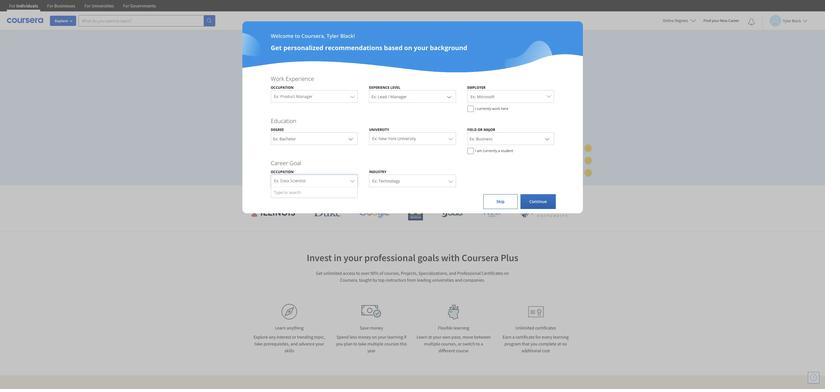 Task type: vqa. For each thing, say whether or not it's contained in the screenshot.
complete
yes



Task type: locate. For each thing, give the bounding box(es) containing it.
career left "show notifications" icon
[[729, 18, 740, 23]]

pace,
[[452, 335, 462, 341]]

1 vertical spatial a
[[513, 335, 515, 341]]

0 vertical spatial at
[[428, 335, 432, 341]]

plus left 'continue'
[[514, 190, 527, 200]]

multiple up the year
[[368, 342, 384, 347]]

new left the york on the top
[[379, 136, 387, 142]]

2 you from the left
[[531, 342, 538, 347]]

for for businesses
[[47, 3, 53, 9]]

learn down 'occupation' text box
[[299, 190, 317, 200]]

and inside explore any interest or trending topic, take prerequisites, and advance your skills
[[291, 342, 298, 347]]

0 horizontal spatial access
[[278, 79, 297, 87]]

unlimited for unlimited access to 7,000+ world-class courses, hands-on projects, and job-ready certificate programs—all included in your subscription
[[247, 79, 276, 87]]

flexible learning image
[[444, 305, 464, 320]]

start 7-day free trial button
[[247, 136, 307, 150]]

over
[[361, 271, 370, 277]]

1 vertical spatial learn
[[275, 326, 286, 331]]

career inside career goal 'element'
[[271, 160, 288, 167]]

certificates
[[536, 326, 557, 331]]

1 horizontal spatial career
[[729, 18, 740, 23]]

from down the projects,
[[407, 278, 416, 283]]

courses, up different
[[441, 342, 457, 347]]

0 vertical spatial courses,
[[361, 79, 386, 87]]

anything
[[287, 326, 304, 331]]

1 vertical spatial at
[[558, 342, 562, 347]]

0 vertical spatial currently
[[477, 106, 492, 111]]

learn right 'if'
[[417, 335, 428, 341]]

2 occupation field from the top
[[271, 175, 358, 188]]

your up courses
[[378, 335, 387, 341]]

businesses
[[54, 3, 75, 9]]

occupation inside career goal 'element'
[[271, 170, 294, 175]]

0 horizontal spatial chevron down image
[[446, 93, 453, 100]]

chevron down image inside "education" element
[[544, 136, 551, 142]]

learning inside spend less money on your learning if you plan to take multiple courses this year
[[388, 335, 403, 341]]

/month, cancel anytime
[[254, 127, 302, 132]]

0 horizontal spatial learning
[[388, 335, 403, 341]]

at left own on the right bottom of page
[[428, 335, 432, 341]]

plus
[[514, 190, 527, 200], [501, 252, 519, 264]]

or up course
[[458, 342, 462, 347]]

on inside get unlimited access to over 90% of courses, projects, specializations, and professional certificates on coursera, taught by top instructors from leading universities and companies.
[[505, 271, 509, 277]]

1 horizontal spatial or
[[458, 342, 462, 347]]

access inside the unlimited access to 7,000+ world-class courses, hands-on projects, and job-ready certificate programs—all included in your subscription
[[278, 79, 297, 87]]

your left background
[[414, 43, 429, 52]]

1 vertical spatial new
[[379, 136, 387, 142]]

1 take from the left
[[255, 342, 263, 347]]

multiple inside learn at your own pace, move between multiple courses, or switch to a different course
[[424, 342, 440, 347]]

7,000+
[[306, 79, 325, 87]]

recommendations
[[325, 43, 383, 52]]

ex: left product
[[274, 94, 280, 99]]

2 i from the top
[[475, 149, 476, 154]]

take
[[255, 342, 263, 347], [359, 342, 367, 347]]

0 vertical spatial universities
[[378, 190, 415, 200]]

for universities
[[84, 3, 114, 9]]

3 for from the left
[[84, 3, 91, 9]]

take right plan
[[359, 342, 367, 347]]

black!
[[340, 33, 355, 39]]

learn up interest
[[275, 326, 286, 331]]

career goal element
[[265, 160, 560, 198]]

1 horizontal spatial coursera,
[[340, 278, 359, 283]]

on right certificates
[[505, 271, 509, 277]]

multiple up different
[[424, 342, 440, 347]]

2 vertical spatial a
[[481, 342, 483, 347]]

a inside dialog
[[498, 149, 500, 154]]

save money
[[360, 326, 383, 331]]

and up subscription
[[274, 89, 285, 97]]

own
[[443, 335, 451, 341]]

invest in your professional goals with coursera plus
[[307, 252, 519, 264]]

1 horizontal spatial universities
[[432, 278, 454, 283]]

unlimited certificates image
[[528, 307, 544, 318]]

unlimited access to 7,000+ world-class courses, hands-on projects, and job-ready certificate programs—all included in your subscription
[[247, 79, 422, 107]]

university up the york on the top
[[369, 128, 389, 132]]

leading up "google" image
[[353, 190, 377, 200]]

career left goal
[[271, 160, 288, 167]]

plus up certificates
[[501, 252, 519, 264]]

0 horizontal spatial multiple
[[368, 342, 384, 347]]

to inside learn at your own pace, move between multiple courses, or switch to a different course
[[476, 342, 480, 347]]

take inside explore any interest or trending topic, take prerequisites, and advance your skills
[[255, 342, 263, 347]]

start 7-day free trial
[[256, 140, 298, 146]]

companies
[[431, 190, 466, 200]]

occupation
[[271, 85, 294, 90], [271, 170, 294, 175]]

currently right am
[[483, 149, 498, 154]]

to up ready
[[298, 79, 304, 87]]

1 vertical spatial chevron down image
[[544, 136, 551, 142]]

your inside explore any interest or trending topic, take prerequisites, and advance your skills
[[316, 342, 324, 347]]

learning up no
[[554, 335, 569, 341]]

access
[[278, 79, 297, 87], [343, 271, 355, 277]]

your down "projects," at the top of page
[[247, 99, 261, 107]]

0 vertical spatial learn
[[299, 190, 317, 200]]

2 occupation from the top
[[271, 170, 294, 175]]

ex: for ex: data scientist
[[274, 178, 280, 184]]

2 vertical spatial or
[[458, 342, 462, 347]]

a right earn
[[513, 335, 515, 341]]

experience left level
[[369, 85, 390, 90]]

1 vertical spatial or
[[292, 335, 296, 341]]

to inside the unlimited access to 7,000+ world-class courses, hands-on projects, and job-ready certificate programs—all included in your subscription
[[298, 79, 304, 87]]

currently
[[477, 106, 492, 111], [483, 149, 498, 154]]

get down the welcome
[[271, 43, 282, 52]]

courses, inside get unlimited access to over 90% of courses, projects, specializations, and professional certificates on coursera, taught by top instructors from leading universities and companies.
[[385, 271, 400, 277]]

2 horizontal spatial or
[[478, 128, 483, 132]]

0 horizontal spatial get
[[271, 43, 282, 52]]

i am currently a student
[[475, 149, 514, 154]]

in
[[417, 89, 422, 97], [334, 252, 342, 264]]

4 for from the left
[[123, 3, 129, 9]]

to left over
[[356, 271, 360, 277]]

learning up courses
[[388, 335, 403, 341]]

1 vertical spatial courses,
[[385, 271, 400, 277]]

access left over
[[343, 271, 355, 277]]

program
[[505, 342, 521, 347]]

unlimited up "projects," at the top of page
[[247, 79, 276, 87]]

0 horizontal spatial career
[[271, 160, 288, 167]]

you down spend
[[336, 342, 343, 347]]

0 horizontal spatial universities
[[378, 190, 415, 200]]

2 take from the left
[[359, 342, 367, 347]]

1 vertical spatial university
[[398, 136, 416, 142]]

switch
[[463, 342, 475, 347]]

sas image
[[442, 208, 463, 218]]

on right based
[[405, 43, 413, 52]]

courses, up instructors
[[385, 271, 400, 277]]

this
[[400, 342, 407, 347]]

get
[[271, 43, 282, 52], [316, 271, 323, 277]]

coursera up professional
[[462, 252, 499, 264]]

0 vertical spatial chevron down image
[[446, 93, 453, 100]]

welcome
[[271, 33, 294, 39]]

1 vertical spatial universities
[[432, 278, 454, 283]]

0 vertical spatial career
[[729, 18, 740, 23]]

occupation up data at the top left
[[271, 170, 294, 175]]

1 vertical spatial from
[[407, 278, 416, 283]]

0 vertical spatial i
[[475, 106, 476, 111]]

ex: down employer
[[471, 94, 476, 100]]

1 vertical spatial i
[[475, 149, 476, 154]]

courses, inside the unlimited access to 7,000+ world-class courses, hands-on projects, and job-ready certificate programs—all included in your subscription
[[361, 79, 386, 87]]

get inside get unlimited access to over 90% of courses, projects, specializations, and professional certificates on coursera, taught by top instructors from leading universities and companies.
[[316, 271, 323, 277]]

to right plan
[[354, 342, 358, 347]]

companies.
[[463, 278, 485, 283]]

0 vertical spatial coursera
[[483, 190, 512, 200]]

certificate down world- on the left top
[[316, 89, 345, 97]]

1 vertical spatial career
[[271, 160, 288, 167]]

to down between
[[476, 342, 480, 347]]

i
[[475, 106, 476, 111], [475, 149, 476, 154]]

2 horizontal spatial a
[[513, 335, 515, 341]]

individuals
[[16, 3, 38, 9]]

manager
[[296, 94, 313, 99]]

ex: left data at the top left
[[274, 178, 280, 184]]

0 vertical spatial occupation
[[271, 85, 294, 90]]

at left no
[[558, 342, 562, 347]]

0 vertical spatial money
[[370, 326, 383, 331]]

1 horizontal spatial learning
[[454, 326, 470, 331]]

unlimited up "that"
[[516, 326, 535, 331]]

for left governments
[[123, 3, 129, 9]]

year
[[368, 348, 376, 354]]

0 vertical spatial get
[[271, 43, 282, 52]]

chevron down image inside work experience element
[[446, 93, 453, 100]]

1 horizontal spatial access
[[343, 271, 355, 277]]

1 horizontal spatial multiple
[[424, 342, 440, 347]]

in right included
[[417, 89, 422, 97]]

learning inside earn a certificate for every learning program that you complete at no additional cost
[[554, 335, 569, 341]]

for for governments
[[123, 3, 129, 9]]

for businesses
[[47, 3, 75, 9]]

free
[[279, 140, 288, 146]]

between
[[475, 335, 491, 341]]

1 occupation from the top
[[271, 85, 294, 90]]

in up unlimited
[[334, 252, 342, 264]]

1 vertical spatial with
[[441, 252, 460, 264]]

for left 'universities'
[[84, 3, 91, 9]]

your left own on the right bottom of page
[[433, 335, 442, 341]]

Occupation text field
[[274, 176, 348, 187]]

1 vertical spatial access
[[343, 271, 355, 277]]

0 horizontal spatial unlimited
[[247, 79, 276, 87]]

occupation field up search
[[271, 175, 358, 188]]

money
[[370, 326, 383, 331], [358, 335, 371, 341]]

microsoft
[[477, 94, 495, 100]]

1 horizontal spatial new
[[721, 18, 728, 23]]

learn inside learn at your own pace, move between multiple courses, or switch to a different course
[[417, 335, 428, 341]]

experience
[[286, 75, 314, 83], [369, 85, 390, 90]]

take down explore
[[255, 342, 263, 347]]

certificate inside earn a certificate for every learning program that you complete at no additional cost
[[516, 335, 535, 341]]

to right type
[[284, 190, 288, 196]]

1 horizontal spatial experience
[[369, 85, 390, 90]]

for left businesses
[[47, 3, 53, 9]]

0 vertical spatial in
[[417, 89, 422, 97]]

1 horizontal spatial get
[[316, 271, 323, 277]]

from left 275+
[[319, 190, 334, 200]]

a down between
[[481, 342, 483, 347]]

unlimited inside the unlimited access to 7,000+ world-class courses, hands-on projects, and job-ready certificate programs—all included in your subscription
[[247, 79, 276, 87]]

ex: microsoft
[[471, 94, 495, 100]]

a left the student
[[498, 149, 500, 154]]

coursera, up personalized
[[302, 33, 326, 39]]

1 horizontal spatial certificate
[[516, 335, 535, 341]]

i for education
[[475, 149, 476, 154]]

with right goals
[[441, 252, 460, 264]]

and inside the unlimited access to 7,000+ world-class courses, hands-on projects, and job-ready certificate programs—all included in your subscription
[[274, 89, 285, 97]]

1 vertical spatial occupation
[[271, 170, 294, 175]]

banner navigation
[[5, 0, 161, 16]]

0 vertical spatial coursera,
[[302, 33, 326, 39]]

0 horizontal spatial leading
[[353, 190, 377, 200]]

1 horizontal spatial unlimited
[[516, 326, 535, 331]]

1 horizontal spatial you
[[531, 342, 538, 347]]

money down save
[[358, 335, 371, 341]]

experience up ready
[[286, 75, 314, 83]]

0 horizontal spatial university
[[369, 128, 389, 132]]

1 for from the left
[[9, 3, 15, 9]]

level
[[391, 85, 401, 90]]

get for get personalized recommendations based on your background
[[271, 43, 282, 52]]

universities down technology
[[378, 190, 415, 200]]

occupation field down 7,000+
[[271, 90, 358, 103]]

get personalized recommendations based on your background
[[271, 43, 468, 52]]

0 vertical spatial unlimited
[[247, 79, 276, 87]]

leading down specializations,
[[417, 278, 431, 283]]

coursera, inside get unlimited access to over 90% of courses, projects, specializations, and professional certificates on coursera, taught by top instructors from leading universities and companies.
[[340, 278, 359, 283]]

1 vertical spatial get
[[316, 271, 323, 277]]

certificate up "that"
[[516, 335, 535, 341]]

and up university of michigan image
[[417, 190, 429, 200]]

0 horizontal spatial from
[[319, 190, 334, 200]]

2 vertical spatial learn
[[417, 335, 428, 341]]

your right 'find'
[[712, 18, 720, 23]]

taught
[[359, 278, 372, 283]]

i currently work here
[[475, 106, 509, 111]]

None search field
[[78, 15, 215, 26]]

occupation field inside career goal 'element'
[[271, 175, 358, 188]]

1 occupation field from the top
[[271, 90, 358, 103]]

1 you from the left
[[336, 342, 343, 347]]

0 horizontal spatial new
[[379, 136, 387, 142]]

new right 'find'
[[721, 18, 728, 23]]

for for individuals
[[9, 3, 15, 9]]

0 horizontal spatial take
[[255, 342, 263, 347]]

1 i from the top
[[475, 106, 476, 111]]

0 horizontal spatial experience
[[286, 75, 314, 83]]

1 horizontal spatial with
[[467, 190, 481, 200]]

for for universities
[[84, 3, 91, 9]]

to inside get unlimited access to over 90% of courses, projects, specializations, and professional certificates on coursera, taught by top instructors from leading universities and companies.
[[356, 271, 360, 277]]

1 vertical spatial certificate
[[516, 335, 535, 341]]

multiple
[[368, 342, 384, 347], [424, 342, 440, 347]]

ex: left the york on the top
[[373, 136, 378, 142]]

leading
[[353, 190, 377, 200], [417, 278, 431, 283]]

work
[[271, 75, 284, 83]]

money right save
[[370, 326, 383, 331]]

with
[[467, 190, 481, 200], [441, 252, 460, 264]]

1 horizontal spatial learn
[[299, 190, 317, 200]]

coursera up hec paris 'image'
[[483, 190, 512, 200]]

universities
[[378, 190, 415, 200], [432, 278, 454, 283]]

york
[[388, 136, 397, 142]]

continue
[[530, 199, 547, 205]]

hec paris image
[[482, 207, 502, 219]]

learning for earn a certificate for every learning program that you complete at no additional cost
[[554, 335, 569, 341]]

certificate inside the unlimited access to 7,000+ world-class courses, hands-on projects, and job-ready certificate programs—all included in your subscription
[[316, 89, 345, 97]]

I currently work here checkbox
[[468, 106, 474, 112]]

occupation field inside work experience element
[[271, 90, 358, 103]]

occupation inside work experience element
[[271, 85, 294, 90]]

1 vertical spatial unlimited
[[516, 326, 535, 331]]

university of michigan image
[[408, 205, 423, 221]]

or down anything
[[292, 335, 296, 341]]

0 vertical spatial access
[[278, 79, 297, 87]]

2 vertical spatial courses,
[[441, 342, 457, 347]]

on down save money
[[372, 335, 377, 341]]

2 multiple from the left
[[424, 342, 440, 347]]

1 horizontal spatial a
[[498, 149, 500, 154]]

or
[[478, 128, 483, 132], [292, 335, 296, 341], [458, 342, 462, 347]]

0 horizontal spatial learn
[[275, 326, 286, 331]]

currently left work
[[477, 106, 492, 111]]

1 vertical spatial occupation field
[[271, 175, 358, 188]]

johns hopkins university image
[[520, 208, 574, 218]]

degree
[[271, 128, 284, 132]]

1 multiple from the left
[[368, 342, 384, 347]]

get left unlimited
[[316, 271, 323, 277]]

1 horizontal spatial from
[[407, 278, 416, 283]]

1 vertical spatial plus
[[501, 252, 519, 264]]

for left individuals
[[9, 3, 15, 9]]

universities down specializations,
[[432, 278, 454, 283]]

job-
[[287, 89, 298, 97]]

work experience
[[271, 75, 314, 83]]

1 vertical spatial currently
[[483, 149, 498, 154]]

or right field
[[478, 128, 483, 132]]

0 vertical spatial occupation field
[[271, 90, 358, 103]]

cancel
[[271, 127, 284, 132]]

1 horizontal spatial in
[[417, 89, 422, 97]]

7-
[[267, 140, 271, 146]]

Occupation field
[[271, 90, 358, 103], [271, 175, 358, 188]]

your inside the unlimited access to 7,000+ world-class courses, hands-on projects, and job-ready certificate programs—all included in your subscription
[[247, 99, 261, 107]]

with right companies
[[467, 190, 481, 200]]

based
[[384, 43, 403, 52]]

and up skills
[[291, 342, 298, 347]]

0 horizontal spatial certificate
[[316, 89, 345, 97]]

0 vertical spatial experience
[[286, 75, 314, 83]]

spend less money on your learning if you plan to take multiple courses this year
[[336, 335, 407, 354]]

spend
[[337, 335, 349, 341]]

your down topic,
[[316, 342, 324, 347]]

1 horizontal spatial take
[[359, 342, 367, 347]]

2 horizontal spatial learn
[[417, 335, 428, 341]]

1 horizontal spatial leading
[[417, 278, 431, 283]]

ex: technology
[[373, 179, 400, 184]]

coursera,
[[302, 33, 326, 39], [340, 278, 359, 283]]

access up job-
[[278, 79, 297, 87]]

university right the york on the top
[[398, 136, 416, 142]]

specializations,
[[419, 271, 448, 277]]

skip
[[497, 199, 505, 205]]

0 horizontal spatial you
[[336, 342, 343, 347]]

you up additional in the right of the page
[[531, 342, 538, 347]]

or inside learn at your own pace, move between multiple courses, or switch to a different course
[[458, 342, 462, 347]]

2 for from the left
[[47, 3, 53, 9]]

show notifications image
[[749, 19, 755, 25]]

your
[[712, 18, 720, 23], [414, 43, 429, 52], [247, 99, 261, 107], [344, 252, 363, 264], [378, 335, 387, 341], [433, 335, 442, 341], [316, 342, 324, 347]]

1 horizontal spatial chevron down image
[[544, 136, 551, 142]]

career
[[729, 18, 740, 23], [271, 160, 288, 167]]

on up included
[[407, 79, 415, 87]]

1 horizontal spatial university
[[398, 136, 416, 142]]

find
[[704, 18, 711, 23]]

coursera, left taught
[[340, 278, 359, 283]]

i left am
[[475, 149, 476, 154]]

1 horizontal spatial at
[[558, 342, 562, 347]]

ex: down 'industry'
[[373, 179, 378, 184]]

ex: for ex: product manager
[[274, 94, 280, 99]]

of
[[380, 271, 384, 277]]

1 vertical spatial experience
[[369, 85, 390, 90]]

1 vertical spatial in
[[334, 252, 342, 264]]

0 horizontal spatial at
[[428, 335, 432, 341]]

invest
[[307, 252, 332, 264]]

included
[[390, 89, 415, 97]]

ex: for ex: microsoft
[[471, 94, 476, 100]]

learning up pace,
[[454, 326, 470, 331]]

i right by checking this box, i am confirming that the employer listed above is my current employer. option
[[475, 106, 476, 111]]

ex: inside "education" element
[[373, 136, 378, 142]]

occupation down work
[[271, 85, 294, 90]]

courses, up programs—all on the top of the page
[[361, 79, 386, 87]]

0 vertical spatial certificate
[[316, 89, 345, 97]]

chevron down image
[[446, 93, 453, 100], [544, 136, 551, 142]]

1 vertical spatial coursera,
[[340, 278, 359, 283]]

occupation field for ex: data scientist
[[271, 175, 358, 188]]

2 horizontal spatial learning
[[554, 335, 569, 341]]

get inside onboardingmodal dialog
[[271, 43, 282, 52]]

at inside earn a certificate for every learning program that you complete at no additional cost
[[558, 342, 562, 347]]



Task type: describe. For each thing, give the bounding box(es) containing it.
to inside spend less money on your learning if you plan to take multiple courses this year
[[354, 342, 358, 347]]

industry
[[369, 170, 387, 175]]

goals
[[418, 252, 440, 264]]

personalized
[[284, 43, 324, 52]]

field or major
[[468, 128, 496, 132]]

course
[[456, 348, 469, 354]]

background
[[430, 43, 468, 52]]

to up personalized
[[295, 33, 300, 39]]

275+
[[336, 190, 352, 200]]

learn at your own pace, move between multiple courses, or switch to a different course
[[417, 335, 491, 354]]

onboardingmodal dialog
[[0, 0, 826, 390]]

explore any interest or trending topic, take prerequisites, and advance your skills
[[254, 335, 325, 354]]

skills
[[285, 348, 294, 354]]

new inside "education" element
[[379, 136, 387, 142]]

for individuals
[[9, 3, 38, 9]]

learn anything image
[[282, 305, 297, 320]]

search
[[289, 190, 301, 196]]

learn for learn from 275+ leading universities and companies with coursera plus
[[299, 190, 317, 200]]

top
[[378, 278, 385, 283]]

type to search
[[274, 190, 301, 196]]

learn for learn anything
[[275, 326, 286, 331]]

your up over
[[344, 252, 363, 264]]

save money image
[[361, 306, 382, 319]]

/month,
[[254, 127, 270, 132]]

goal
[[290, 160, 302, 167]]

in inside the unlimited access to 7,000+ world-class courses, hands-on projects, and job-ready certificate programs—all included in your subscription
[[417, 89, 422, 97]]

product
[[281, 94, 295, 99]]

type
[[274, 190, 283, 196]]

data
[[281, 178, 289, 184]]

different
[[439, 348, 455, 354]]

anytime
[[285, 127, 302, 132]]

ready
[[298, 89, 315, 97]]

coursera image
[[7, 16, 43, 25]]

every
[[542, 335, 553, 341]]

subscription
[[262, 99, 298, 107]]

learn for learn at your own pace, move between multiple courses, or switch to a different course
[[417, 335, 428, 341]]

occupation field for ex: product manager
[[271, 90, 358, 103]]

for governments
[[123, 3, 156, 9]]

work
[[493, 106, 500, 111]]

chevron down image for experience level
[[446, 93, 453, 100]]

on inside spend less money on your learning if you plan to take multiple courses this year
[[372, 335, 377, 341]]

your inside onboardingmodal dialog
[[414, 43, 429, 52]]

no
[[562, 342, 567, 347]]

universities inside get unlimited access to over 90% of courses, projects, specializations, and professional certificates on coursera, taught by top instructors from leading universities and companies.
[[432, 278, 454, 283]]

earn
[[503, 335, 512, 341]]

currently inside "education" element
[[483, 149, 498, 154]]

skip button
[[484, 195, 518, 209]]

currently inside work experience element
[[477, 106, 492, 111]]

I am currently a student checkbox
[[468, 148, 474, 154]]

your inside spend less money on your learning if you plan to take multiple courses this year
[[378, 335, 387, 341]]

coursera plus image
[[247, 52, 334, 61]]

and left professional
[[449, 271, 457, 277]]

coursera, inside onboardingmodal dialog
[[302, 33, 326, 39]]

find your new career
[[704, 18, 740, 23]]

and down professional
[[455, 278, 463, 283]]

your inside learn at your own pace, move between multiple courses, or switch to a different course
[[433, 335, 442, 341]]

learning for spend less money on your learning if you plan to take multiple courses this year
[[388, 335, 403, 341]]

ex: new york university
[[373, 136, 416, 142]]

tyler
[[327, 33, 339, 39]]

occupation for work
[[271, 85, 294, 90]]

education
[[271, 117, 297, 125]]

explore
[[254, 335, 268, 341]]

0 vertical spatial plus
[[514, 190, 527, 200]]

topic,
[[314, 335, 325, 341]]

less
[[350, 335, 357, 341]]

you inside spend less money on your learning if you plan to take multiple courses this year
[[336, 342, 343, 347]]

universities
[[92, 3, 114, 9]]

experience level
[[369, 85, 401, 90]]

0 vertical spatial leading
[[353, 190, 377, 200]]

chevron down image for field or major
[[544, 136, 551, 142]]

courses, inside learn at your own pace, move between multiple courses, or switch to a different course
[[441, 342, 457, 347]]

ex: product manager
[[274, 94, 313, 99]]

interest
[[277, 335, 291, 341]]

occupation for career
[[271, 170, 294, 175]]

any
[[269, 335, 276, 341]]

0 horizontal spatial in
[[334, 252, 342, 264]]

or inside explore any interest or trending topic, take prerequisites, and advance your skills
[[292, 335, 296, 341]]

to inside career goal 'element'
[[284, 190, 288, 196]]

find your new career link
[[701, 17, 743, 24]]

instructors
[[386, 278, 406, 283]]

0 vertical spatial with
[[467, 190, 481, 200]]

a inside earn a certificate for every learning program that you complete at no additional cost
[[513, 335, 515, 341]]

programs—all
[[347, 89, 388, 97]]

you inside earn a certificate for every learning program that you complete at no additional cost
[[531, 342, 538, 347]]

welcome to coursera, tyler black!
[[271, 33, 355, 39]]

on inside the unlimited access to 7,000+ world-class courses, hands-on projects, and job-ready certificate programs—all included in your subscription
[[407, 79, 415, 87]]

trending
[[297, 335, 314, 341]]

university of illinois at urbana-champaign image
[[251, 208, 296, 218]]

0 horizontal spatial with
[[441, 252, 460, 264]]

scientist
[[290, 178, 306, 184]]

professional
[[365, 252, 416, 264]]

ex: for ex: new york university
[[373, 136, 378, 142]]

additional
[[522, 348, 542, 354]]

move
[[463, 335, 474, 341]]

ex: for ex: technology
[[373, 179, 378, 184]]

take inside spend less money on your learning if you plan to take multiple courses this year
[[359, 342, 367, 347]]

courses
[[385, 342, 399, 347]]

world-
[[327, 79, 346, 87]]

on inside dialog
[[405, 43, 413, 52]]

advance
[[299, 342, 315, 347]]

leading inside get unlimited access to over 90% of courses, projects, specializations, and professional certificates on coursera, taught by top instructors from leading universities and companies.
[[417, 278, 431, 283]]

90%
[[371, 271, 379, 277]]

a inside learn at your own pace, move between multiple courses, or switch to a different course
[[481, 342, 483, 347]]

prerequisites,
[[264, 342, 290, 347]]

cost
[[542, 348, 550, 354]]

hands-
[[387, 79, 407, 87]]

if
[[404, 335, 407, 341]]

0 vertical spatial university
[[369, 128, 389, 132]]

i for work experience
[[475, 106, 476, 111]]

get for get unlimited access to over 90% of courses, projects, specializations, and professional certificates on coursera, taught by top instructors from leading universities and companies.
[[316, 271, 323, 277]]

work experience element
[[265, 75, 560, 115]]

multiple inside spend less money on your learning if you plan to take multiple courses this year
[[368, 342, 384, 347]]

projects,
[[247, 89, 272, 97]]

trial
[[289, 140, 298, 146]]

career inside find your new career link
[[729, 18, 740, 23]]

chevron down image
[[348, 136, 355, 142]]

professional
[[458, 271, 481, 277]]

continue button
[[521, 195, 556, 209]]

access inside get unlimited access to over 90% of courses, projects, specializations, and professional certificates on coursera, taught by top instructors from leading universities and companies.
[[343, 271, 355, 277]]

major
[[484, 128, 496, 132]]

flexible learning
[[438, 326, 470, 331]]

at inside learn at your own pace, move between multiple courses, or switch to a different course
[[428, 335, 432, 341]]

google image
[[359, 208, 390, 218]]

or inside "education" element
[[478, 128, 483, 132]]

that
[[522, 342, 530, 347]]

1 vertical spatial coursera
[[462, 252, 499, 264]]

am
[[477, 149, 482, 154]]

University field
[[370, 133, 456, 145]]

help center image
[[811, 375, 818, 382]]

start
[[256, 140, 266, 146]]

from inside get unlimited access to over 90% of courses, projects, specializations, and professional certificates on coursera, taught by top instructors from leading universities and companies.
[[407, 278, 416, 283]]

career goal
[[271, 160, 302, 167]]

class
[[346, 79, 360, 87]]

flexible
[[438, 326, 453, 331]]

0 vertical spatial new
[[721, 18, 728, 23]]

0 vertical spatial from
[[319, 190, 334, 200]]

by
[[373, 278, 378, 283]]

education element
[[265, 117, 560, 157]]

ex: data scientist
[[274, 178, 306, 184]]

earn a certificate for every learning program that you complete at no additional cost
[[503, 335, 569, 354]]

money inside spend less money on your learning if you plan to take multiple courses this year
[[358, 335, 371, 341]]

unlimited certificates
[[516, 326, 557, 331]]

duke university image
[[314, 208, 341, 217]]

field
[[468, 128, 477, 132]]

unlimited for unlimited certificates
[[516, 326, 535, 331]]



